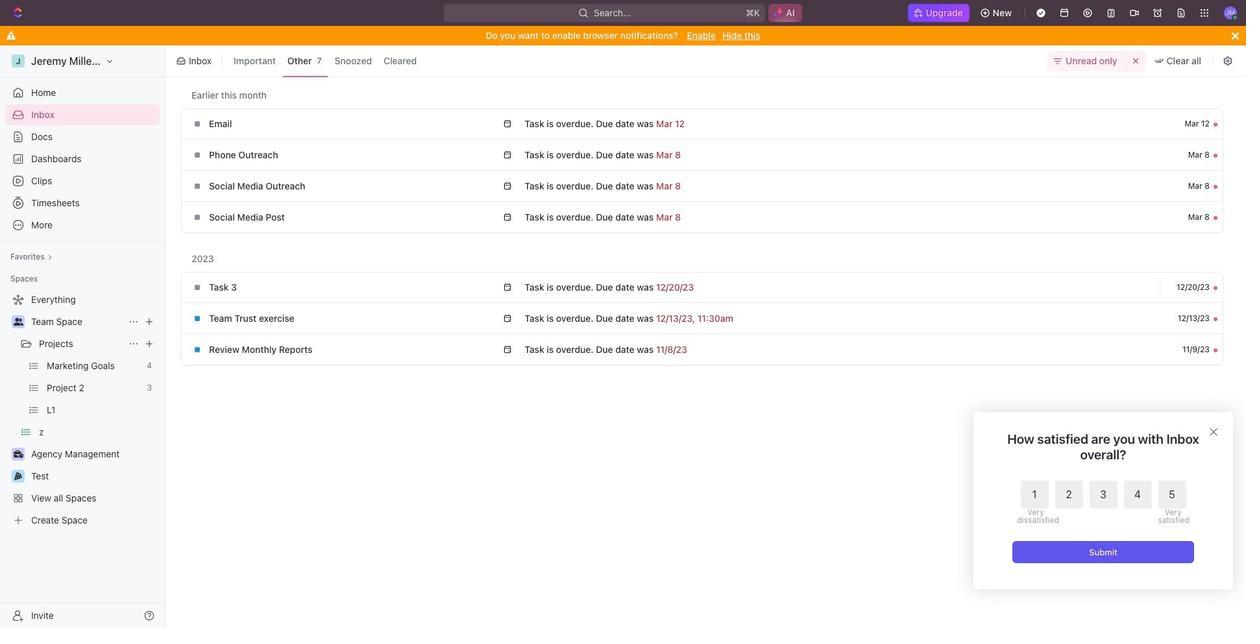 Task type: locate. For each thing, give the bounding box(es) containing it.
option group
[[1017, 481, 1186, 524]]

unread image
[[1214, 185, 1218, 189], [1214, 216, 1218, 220], [1214, 286, 1218, 290], [1214, 348, 1218, 352]]

pizza slice image
[[14, 473, 22, 480]]

2 unread image from the top
[[1214, 154, 1218, 157]]

unread image
[[1214, 123, 1218, 127], [1214, 154, 1218, 157], [1214, 317, 1218, 321]]

0 vertical spatial unread image
[[1214, 123, 1218, 127]]

2 vertical spatial unread image
[[1214, 317, 1218, 321]]

jeremy miller's workspace, , element
[[12, 55, 25, 68]]

tree
[[5, 290, 160, 531]]

sidebar navigation
[[0, 45, 168, 628]]

tab list
[[227, 43, 424, 79]]

1 vertical spatial unread image
[[1214, 154, 1218, 157]]

2 unread image from the top
[[1214, 216, 1218, 220]]

dialog
[[974, 412, 1233, 589]]

3 unread image from the top
[[1214, 317, 1218, 321]]



Task type: describe. For each thing, give the bounding box(es) containing it.
unread image for 1st unread image from the bottom of the page
[[1214, 317, 1218, 321]]

user group image
[[13, 318, 23, 326]]

1 unread image from the top
[[1214, 185, 1218, 189]]

4 unread image from the top
[[1214, 348, 1218, 352]]

unread image for first unread image
[[1214, 154, 1218, 157]]

business time image
[[13, 450, 23, 458]]

tree inside the sidebar navigation
[[5, 290, 160, 531]]

3 unread image from the top
[[1214, 286, 1218, 290]]

1 unread image from the top
[[1214, 123, 1218, 127]]



Task type: vqa. For each thing, say whether or not it's contained in the screenshot.
dialog
yes



